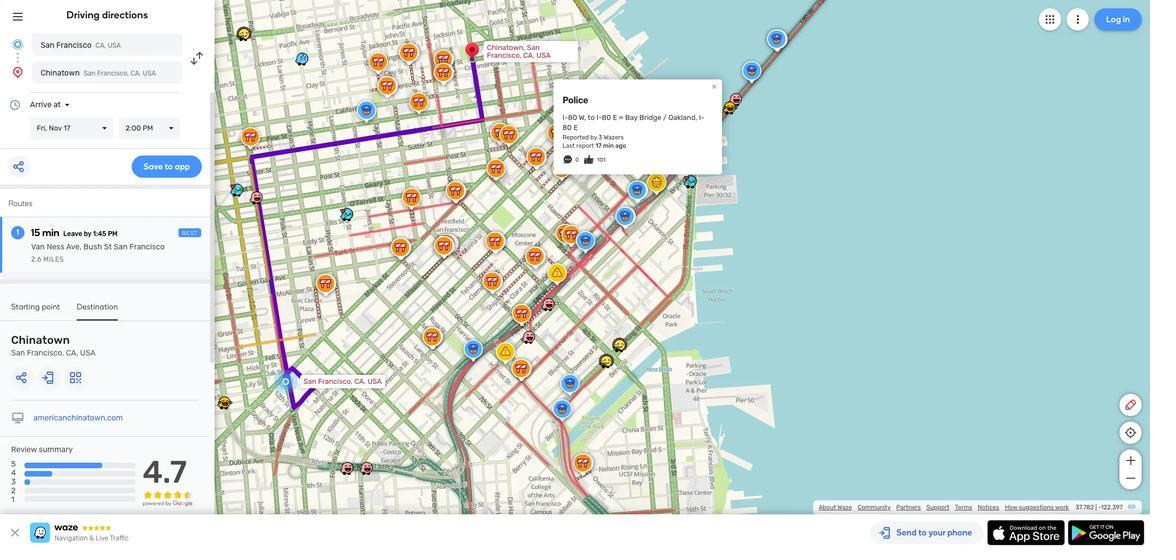 Task type: describe. For each thing, give the bounding box(es) containing it.
1 i- from the left
[[563, 113, 568, 122]]

80 left w, in the right of the page
[[568, 113, 577, 122]]

wazers
[[604, 134, 624, 141]]

starting
[[11, 303, 40, 312]]

1 vertical spatial e
[[574, 123, 578, 132]]

routes
[[8, 199, 32, 209]]

community link
[[858, 504, 891, 512]]

fri,
[[37, 124, 47, 132]]

san francisco ca, usa
[[41, 41, 121, 50]]

1 vertical spatial min
[[42, 227, 59, 239]]

destination
[[77, 303, 118, 312]]

how suggestions work link
[[1005, 504, 1069, 512]]

destination button
[[77, 303, 118, 321]]

1 inside the 5 4 3 2 1
[[11, 496, 14, 505]]

x image
[[8, 527, 22, 540]]

partners link
[[897, 504, 921, 512]]

2:00 pm
[[126, 124, 153, 132]]

live
[[96, 535, 108, 543]]

chinatown, san francisco, ca, usa
[[487, 43, 551, 60]]

3 i- from the left
[[699, 113, 705, 122]]

1 horizontal spatial 1
[[17, 228, 19, 237]]

how
[[1005, 504, 1018, 512]]

×
[[712, 81, 717, 92]]

van ness ave, bush st san francisco 2.6 miles
[[31, 242, 165, 264]]

arrive at
[[30, 100, 61, 110]]

arrive
[[30, 100, 52, 110]]

ca, inside chinatown, san francisco, ca, usa
[[523, 51, 535, 60]]

police
[[563, 95, 588, 105]]

current location image
[[11, 38, 24, 51]]

zoom in image
[[1124, 454, 1138, 468]]

4
[[11, 469, 16, 478]]

work
[[1056, 504, 1069, 512]]

»
[[619, 113, 624, 122]]

review
[[11, 445, 37, 455]]

15 min leave by 1:45 pm
[[31, 227, 118, 239]]

4.7
[[143, 454, 187, 491]]

traffic
[[110, 535, 129, 543]]

17 inside i-80 w, to i-80 e » bay bridge / oakland, i- 80 e reported by 3 wazers last report 17 min ago
[[596, 142, 602, 150]]

navigation
[[55, 535, 88, 543]]

driving directions
[[66, 9, 148, 21]]

directions
[[102, 9, 148, 21]]

starting point button
[[11, 303, 60, 320]]

by inside 15 min leave by 1:45 pm
[[84, 230, 91, 238]]

at
[[53, 100, 61, 110]]

|
[[1096, 504, 1097, 512]]

navigation & live traffic
[[55, 535, 129, 543]]

ca, inside san francisco ca, usa
[[96, 42, 106, 49]]

× link
[[710, 81, 720, 92]]

van
[[31, 242, 45, 252]]

partners
[[897, 504, 921, 512]]

80 up the reported
[[563, 123, 572, 132]]

terms link
[[955, 504, 973, 512]]

report
[[577, 142, 594, 150]]

/
[[663, 113, 667, 122]]

1 vertical spatial chinatown san francisco, ca, usa
[[11, 334, 96, 358]]

0 vertical spatial chinatown san francisco, ca, usa
[[41, 68, 156, 78]]

about waze link
[[819, 504, 853, 512]]



Task type: locate. For each thing, give the bounding box(es) containing it.
1:45
[[93, 230, 106, 238]]

san inside van ness ave, bush st san francisco 2.6 miles
[[114, 242, 128, 252]]

by inside i-80 w, to i-80 e » bay bridge / oakland, i- 80 e reported by 3 wazers last report 17 min ago
[[591, 134, 597, 141]]

chinatown san francisco, ca, usa down the point
[[11, 334, 96, 358]]

e up the reported
[[574, 123, 578, 132]]

fri, nov 17
[[37, 124, 70, 132]]

francisco down driving
[[56, 41, 92, 50]]

min down wazers
[[603, 142, 614, 150]]

francisco, inside chinatown, san francisco, ca, usa
[[487, 51, 522, 60]]

zoom out image
[[1124, 472, 1138, 485]]

0 horizontal spatial francisco
[[56, 41, 92, 50]]

37.782 | -122.397
[[1076, 504, 1123, 512]]

by
[[591, 134, 597, 141], [84, 230, 91, 238]]

0 vertical spatial 17
[[64, 124, 70, 132]]

0 vertical spatial chinatown
[[41, 68, 80, 78]]

location image
[[11, 66, 24, 79]]

0 vertical spatial 3
[[599, 134, 603, 141]]

usa
[[108, 42, 121, 49], [537, 51, 551, 60], [143, 70, 156, 77], [80, 349, 96, 358], [368, 378, 382, 386]]

17 right report
[[596, 142, 602, 150]]

80
[[568, 113, 577, 122], [602, 113, 611, 122], [563, 123, 572, 132]]

17 right nov
[[64, 124, 70, 132]]

0 vertical spatial pm
[[143, 124, 153, 132]]

pm inside 15 min leave by 1:45 pm
[[108, 230, 118, 238]]

17 inside list box
[[64, 124, 70, 132]]

notices
[[978, 504, 1000, 512]]

122.397
[[1102, 504, 1123, 512]]

driving
[[66, 9, 100, 21]]

usa inside chinatown, san francisco, ca, usa
[[537, 51, 551, 60]]

reported
[[563, 134, 589, 141]]

miles
[[43, 256, 64, 264]]

i- left w, in the right of the page
[[563, 113, 568, 122]]

1 vertical spatial pm
[[108, 230, 118, 238]]

ness
[[47, 242, 64, 252]]

point
[[42, 303, 60, 312]]

chinatown down the starting point button
[[11, 334, 70, 347]]

0 horizontal spatial 17
[[64, 124, 70, 132]]

fri, nov 17 list box
[[30, 117, 113, 140]]

0 vertical spatial min
[[603, 142, 614, 150]]

e
[[613, 113, 618, 122], [574, 123, 578, 132]]

1 horizontal spatial francisco
[[130, 242, 165, 252]]

usa inside san francisco ca, usa
[[108, 42, 121, 49]]

1
[[17, 228, 19, 237], [11, 496, 14, 505]]

oakland,
[[669, 113, 698, 122]]

0 vertical spatial francisco
[[56, 41, 92, 50]]

0 horizontal spatial by
[[84, 230, 91, 238]]

1 horizontal spatial pm
[[143, 124, 153, 132]]

3 inside i-80 w, to i-80 e » bay bridge / oakland, i- 80 e reported by 3 wazers last report 17 min ago
[[599, 134, 603, 141]]

leave
[[63, 230, 82, 238]]

0
[[576, 157, 579, 164]]

2
[[11, 487, 16, 496]]

1 horizontal spatial 17
[[596, 142, 602, 150]]

best
[[182, 230, 198, 237]]

0 vertical spatial 1
[[17, 228, 19, 237]]

chinatown inside chinatown san francisco, ca, usa
[[11, 334, 70, 347]]

review summary
[[11, 445, 73, 455]]

0 horizontal spatial 3
[[11, 478, 16, 487]]

min inside i-80 w, to i-80 e » bay bridge / oakland, i- 80 e reported by 3 wazers last report 17 min ago
[[603, 142, 614, 150]]

francisco inside van ness ave, bush st san francisco 2.6 miles
[[130, 242, 165, 252]]

chinatown san francisco, ca, usa
[[41, 68, 156, 78], [11, 334, 96, 358]]

computer image
[[11, 412, 24, 425]]

1 horizontal spatial e
[[613, 113, 618, 122]]

chinatown
[[41, 68, 80, 78], [11, 334, 70, 347]]

bridge
[[640, 113, 662, 122]]

5
[[11, 460, 16, 469]]

francisco right "st"
[[130, 242, 165, 252]]

1 horizontal spatial 3
[[599, 134, 603, 141]]

0 vertical spatial e
[[613, 113, 618, 122]]

by up report
[[591, 134, 597, 141]]

support
[[927, 504, 950, 512]]

1 left "15"
[[17, 228, 19, 237]]

pm right 1:45
[[108, 230, 118, 238]]

summary
[[39, 445, 73, 455]]

support link
[[927, 504, 950, 512]]

2:00 pm list box
[[119, 117, 180, 140]]

1 horizontal spatial min
[[603, 142, 614, 150]]

0 horizontal spatial 1
[[11, 496, 14, 505]]

1 vertical spatial by
[[84, 230, 91, 238]]

2.6
[[31, 256, 42, 264]]

1 horizontal spatial i-
[[597, 113, 602, 122]]

e left »
[[613, 113, 618, 122]]

francisco,
[[487, 51, 522, 60], [97, 70, 129, 77], [27, 349, 64, 358], [318, 378, 353, 386]]

san francisco, ca, usa
[[304, 378, 382, 386]]

bay
[[625, 113, 638, 122]]

min up ness
[[42, 227, 59, 239]]

pencil image
[[1124, 399, 1138, 412]]

&
[[89, 535, 94, 543]]

last
[[563, 142, 575, 150]]

i- right to
[[597, 113, 602, 122]]

clock image
[[8, 98, 22, 112]]

san inside chinatown, san francisco, ca, usa
[[527, 43, 540, 52]]

pm inside list box
[[143, 124, 153, 132]]

2 horizontal spatial i-
[[699, 113, 705, 122]]

101
[[597, 157, 606, 164]]

waze
[[838, 504, 853, 512]]

5 4 3 2 1
[[11, 460, 16, 505]]

0 horizontal spatial min
[[42, 227, 59, 239]]

w,
[[579, 113, 586, 122]]

francisco
[[56, 41, 92, 50], [130, 242, 165, 252]]

notices link
[[978, 504, 1000, 512]]

0 horizontal spatial i-
[[563, 113, 568, 122]]

i- right oakland,
[[699, 113, 705, 122]]

ca,
[[96, 42, 106, 49], [523, 51, 535, 60], [131, 70, 141, 77], [66, 349, 78, 358], [355, 378, 366, 386]]

1 horizontal spatial by
[[591, 134, 597, 141]]

americanchinatown.com link
[[33, 414, 123, 423]]

link image
[[1128, 503, 1137, 512]]

i-
[[563, 113, 568, 122], [597, 113, 602, 122], [699, 113, 705, 122]]

2:00
[[126, 124, 141, 132]]

st
[[104, 242, 112, 252]]

san
[[41, 41, 54, 50], [527, 43, 540, 52], [84, 70, 96, 77], [114, 242, 128, 252], [11, 349, 25, 358], [304, 378, 317, 386]]

starting point
[[11, 303, 60, 312]]

3
[[599, 134, 603, 141], [11, 478, 16, 487]]

ago
[[616, 142, 626, 150]]

pm right 2:00
[[143, 124, 153, 132]]

1 down 4
[[11, 496, 14, 505]]

1 vertical spatial 17
[[596, 142, 602, 150]]

1 vertical spatial 1
[[11, 496, 14, 505]]

chinatown san francisco, ca, usa down san francisco ca, usa
[[41, 68, 156, 78]]

3 down 5
[[11, 478, 16, 487]]

1 vertical spatial chinatown
[[11, 334, 70, 347]]

community
[[858, 504, 891, 512]]

80 left »
[[602, 113, 611, 122]]

37.782
[[1076, 504, 1094, 512]]

2 i- from the left
[[597, 113, 602, 122]]

bush
[[83, 242, 102, 252]]

3 left wazers
[[599, 134, 603, 141]]

1 vertical spatial francisco
[[130, 242, 165, 252]]

about waze community partners support terms notices how suggestions work
[[819, 504, 1069, 512]]

suggestions
[[1019, 504, 1054, 512]]

3 inside the 5 4 3 2 1
[[11, 478, 16, 487]]

chinatown,
[[487, 43, 525, 52]]

15
[[31, 227, 40, 239]]

17
[[64, 124, 70, 132], [596, 142, 602, 150]]

0 horizontal spatial pm
[[108, 230, 118, 238]]

nov
[[49, 124, 62, 132]]

ave,
[[66, 242, 82, 252]]

1 vertical spatial 3
[[11, 478, 16, 487]]

to
[[588, 113, 595, 122]]

-
[[1099, 504, 1102, 512]]

0 horizontal spatial e
[[574, 123, 578, 132]]

0 vertical spatial by
[[591, 134, 597, 141]]

pm
[[143, 124, 153, 132], [108, 230, 118, 238]]

terms
[[955, 504, 973, 512]]

by left 1:45
[[84, 230, 91, 238]]

about
[[819, 504, 836, 512]]

chinatown up at
[[41, 68, 80, 78]]

americanchinatown.com
[[33, 414, 123, 423]]

i-80 w, to i-80 e » bay bridge / oakland, i- 80 e reported by 3 wazers last report 17 min ago
[[563, 113, 705, 150]]



Task type: vqa. For each thing, say whether or not it's contained in the screenshot.
I-80 W, to I-80 E » Bay Bridge / Oakland, I- 80 E Reported by 3 Wazers Last report 17 min ago
yes



